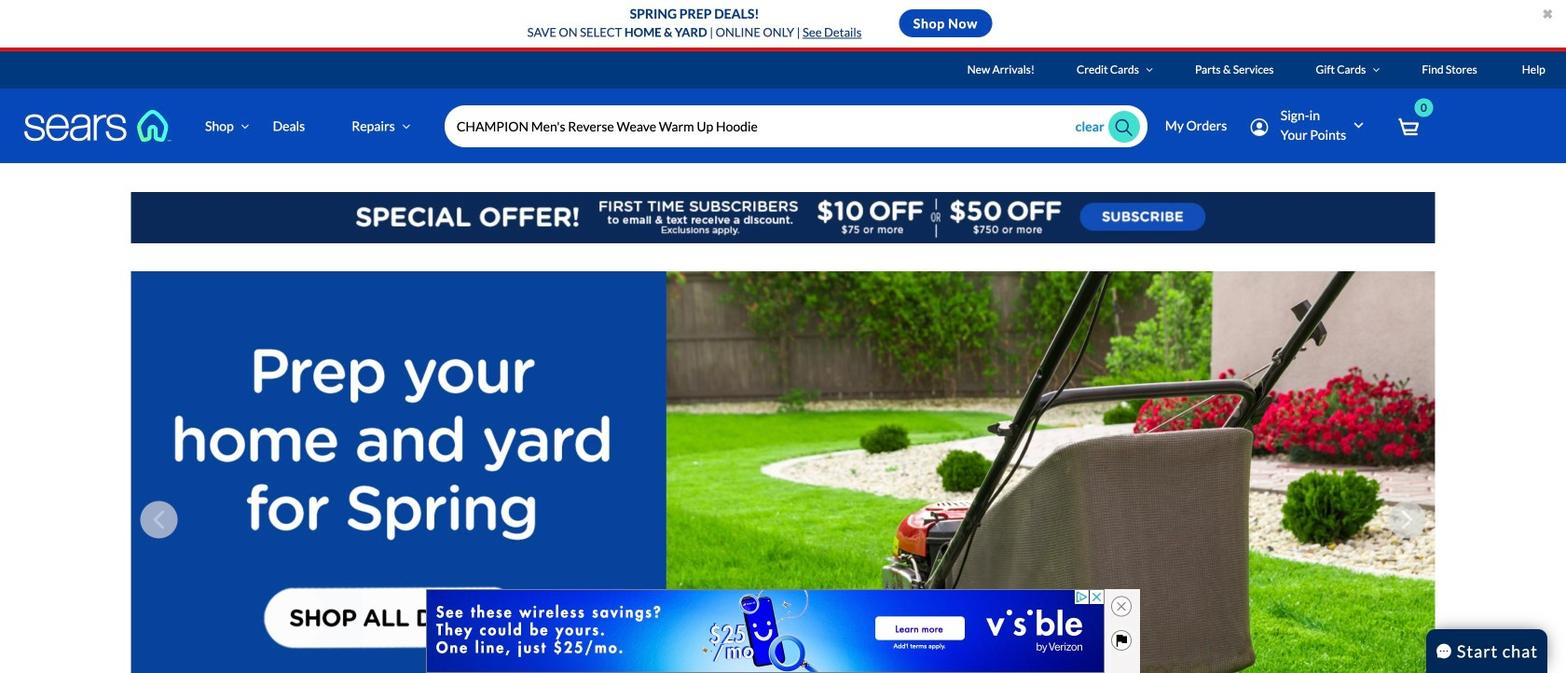 Task type: locate. For each thing, give the bounding box(es) containing it.
0 horizontal spatial angle down image
[[241, 120, 249, 133]]

angle down image
[[1373, 64, 1380, 75]]

angle down image
[[1146, 64, 1153, 75], [241, 120, 249, 133], [402, 120, 411, 133]]

banner
[[0, 51, 1566, 190]]

settings image
[[1250, 118, 1268, 136]]

advertisement element
[[426, 589, 1105, 673]]

1 horizontal spatial angle down image
[[402, 120, 411, 133]]



Task type: vqa. For each thing, say whether or not it's contained in the screenshot.
second angle down icon from left
no



Task type: describe. For each thing, give the bounding box(es) containing it.
Search text field
[[445, 105, 1147, 147]]

2 horizontal spatial angle down image
[[1146, 64, 1153, 75]]

home image
[[23, 109, 172, 143]]

view cart image
[[1398, 117, 1419, 137]]



